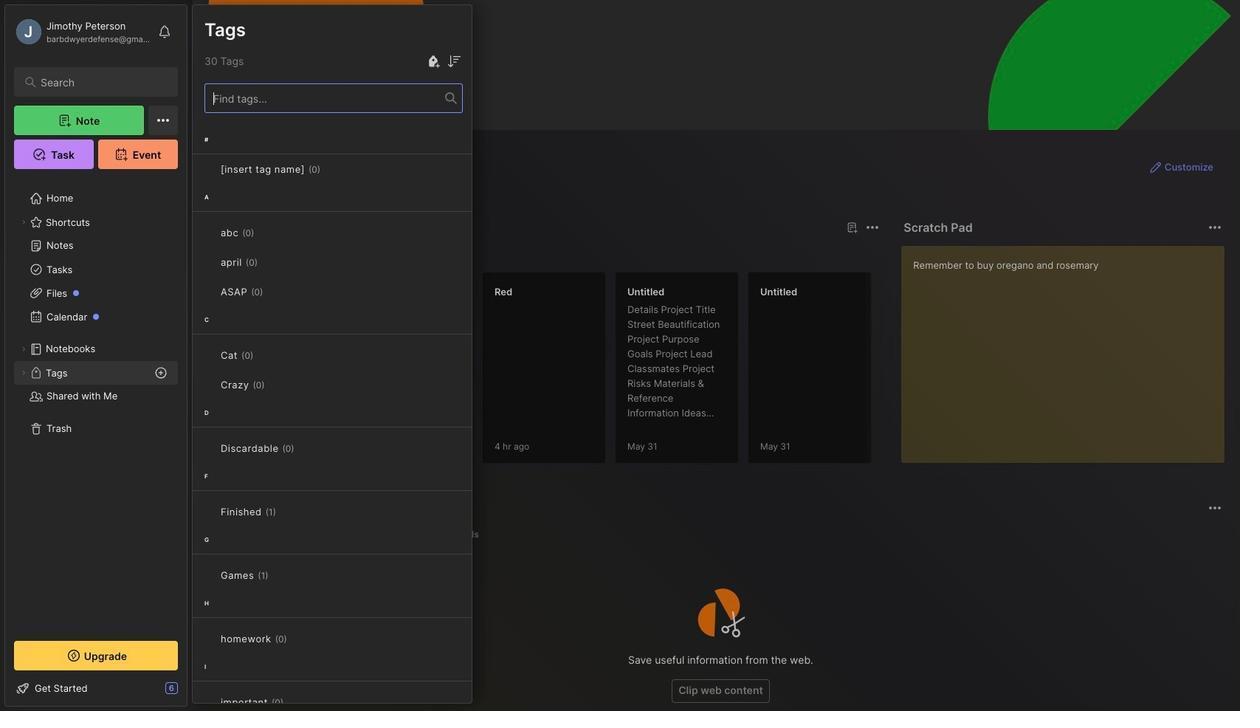 Task type: describe. For each thing, give the bounding box(es) containing it.
create new tag image
[[425, 52, 442, 70]]

sort options image
[[445, 52, 463, 70]]

expand notebooks image
[[19, 345, 28, 354]]

Start writing… text field
[[914, 246, 1224, 451]]

none search field inside main element
[[41, 73, 165, 91]]

Search text field
[[41, 75, 165, 89]]

1 vertical spatial tag actions image
[[268, 569, 292, 581]]

click to collapse image
[[186, 684, 198, 702]]

expand tags image
[[19, 369, 28, 377]]

main element
[[0, 0, 192, 711]]



Task type: locate. For each thing, give the bounding box(es) containing it.
None search field
[[41, 73, 165, 91]]

Sort field
[[445, 52, 463, 70]]

Help and Learning task checklist field
[[5, 676, 187, 700]]

tab
[[219, 245, 263, 263], [219, 526, 276, 544], [445, 526, 486, 544]]

tree inside main element
[[5, 178, 187, 628]]

tag actions image
[[321, 163, 344, 175], [263, 286, 287, 298], [276, 506, 300, 518], [287, 633, 311, 645], [284, 696, 307, 708]]

Find tags… text field
[[205, 88, 445, 108]]

tree
[[5, 178, 187, 628]]

0 vertical spatial tag actions image
[[258, 256, 281, 268]]

tag actions image
[[258, 256, 281, 268], [268, 569, 292, 581]]

Tag actions field
[[321, 162, 344, 176], [258, 255, 281, 270], [263, 284, 287, 299], [276, 504, 300, 519], [268, 568, 292, 583], [287, 631, 311, 646], [284, 695, 307, 710]]

row group
[[193, 125, 472, 711], [216, 272, 1241, 473]]

tab list
[[219, 526, 1220, 544]]

Account field
[[14, 17, 151, 47]]



Task type: vqa. For each thing, say whether or not it's contained in the screenshot.
Task "IMAGE"
no



